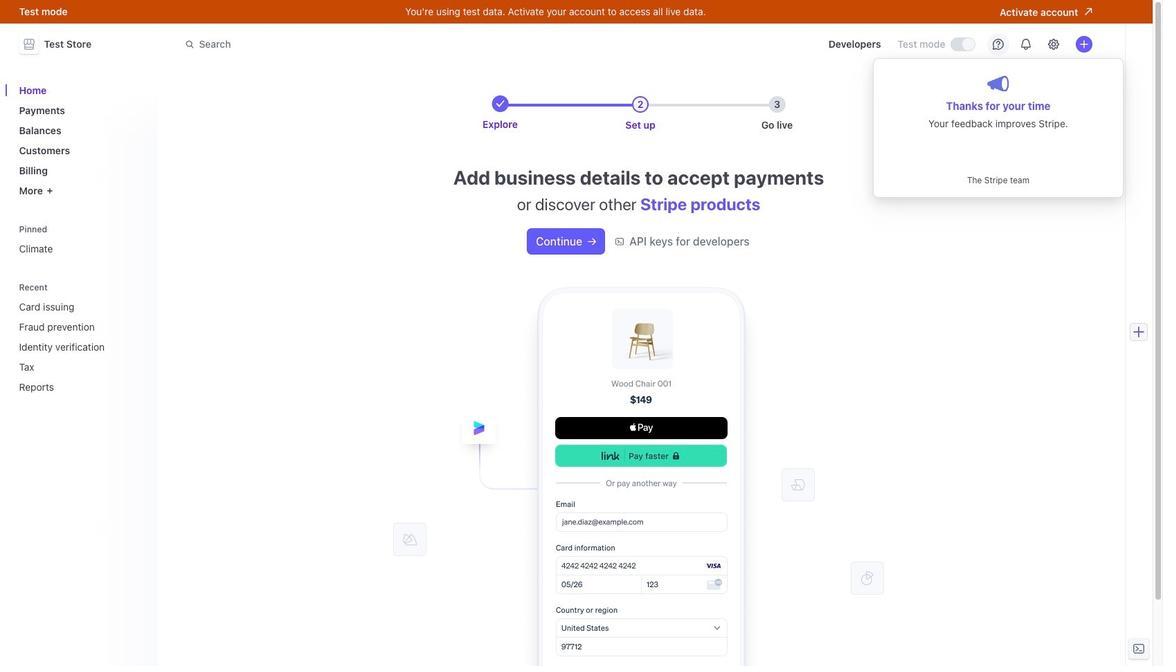Task type: describe. For each thing, give the bounding box(es) containing it.
edit pins image
[[135, 225, 144, 234]]

help image
[[993, 39, 1004, 50]]

clear history image
[[135, 284, 144, 292]]

2 recent element from the top
[[14, 296, 149, 399]]

core navigation links element
[[14, 79, 149, 202]]

1 recent element from the top
[[14, 278, 149, 399]]

Search text field
[[177, 32, 568, 57]]



Task type: locate. For each thing, give the bounding box(es) containing it.
Test mode checkbox
[[951, 38, 975, 51]]

pinned element
[[14, 220, 149, 260]]

settings image
[[1048, 39, 1059, 50]]

None search field
[[177, 32, 568, 57]]

svg image
[[588, 238, 596, 246]]

notifications image
[[1021, 39, 1032, 50]]

recent element
[[14, 278, 149, 399], [14, 296, 149, 399]]



Task type: vqa. For each thing, say whether or not it's contained in the screenshot.
Pinned Element
yes



